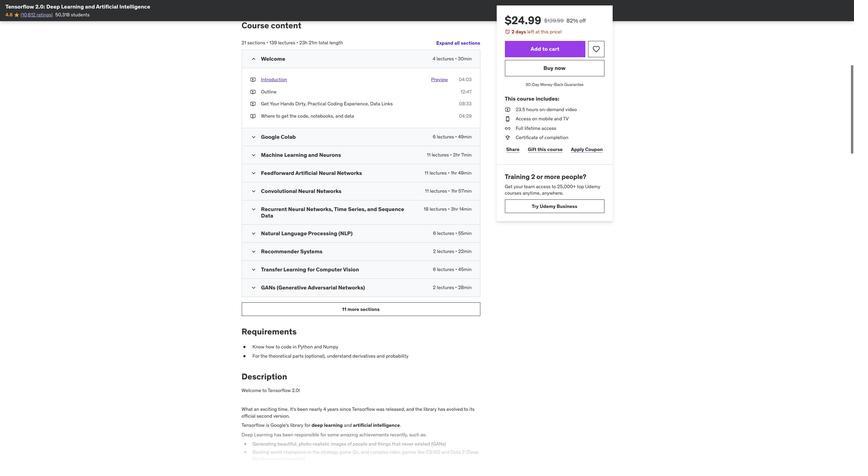 Task type: describe. For each thing, give the bounding box(es) containing it.
games
[[402, 449, 416, 455]]

(generative
[[277, 284, 307, 291]]

and inside recurrent neural networks, time series, and sequence data
[[367, 206, 377, 212]]

57min
[[459, 188, 472, 194]]

get
[[282, 113, 289, 119]]

like
[[417, 449, 425, 455]]

reinforcement
[[253, 456, 284, 462]]

and left data
[[336, 113, 344, 119]]

photo-
[[299, 441, 313, 447]]

know how to code in python and numpy
[[253, 344, 338, 350]]

2.0!
[[292, 387, 300, 393]]

45min
[[458, 266, 472, 272]]

sections for expand all sections
[[461, 40, 480, 46]]

and left probability
[[377, 353, 385, 359]]

artificial
[[353, 422, 372, 428]]

introduction
[[261, 76, 287, 83]]

small image for feedforward
[[250, 170, 257, 177]]

lectures for transfer learning for computer vision
[[437, 266, 454, 272]]

xsmall image for certificate of completion
[[505, 134, 510, 141]]

1hr for convolutional neural networks
[[451, 188, 457, 194]]

nearly
[[309, 406, 322, 412]]

learning
[[324, 422, 343, 428]]

xsmall image for access on mobile and tv
[[505, 116, 510, 122]]

training
[[505, 173, 530, 181]]

video inside what an exciting time. it's been nearly 4 years since tensorflow was released, and the library has evolved to its official second version. tensorflow is google's library for deep learning and artificial intelligence . deep learning has been responsible for some amazing achievements recently, such as: generating beautiful, photo-realistic images of people and things that never existed (gans) beating world champions in the strategy game go, and complex video games like cs:go and dota 2 (deep reinforcement learning)
[[389, 449, 401, 455]]

xsmall image for 23.5 hours on-demand video
[[505, 106, 510, 113]]

30-
[[526, 82, 532, 87]]

tensorflow up artificial
[[352, 406, 375, 412]]

derivatives
[[353, 353, 376, 359]]

mobile
[[539, 116, 553, 122]]

tv
[[563, 116, 569, 122]]

(deep
[[466, 449, 479, 455]]

neural for networks,
[[288, 206, 305, 212]]

practical
[[308, 101, 326, 107]]

tensorflow up "(10,612"
[[5, 3, 34, 10]]

outline
[[261, 89, 277, 95]]

get your hands dirty, practical coding experience, data links
[[261, 101, 393, 107]]

machine
[[261, 151, 283, 158]]

dirty,
[[295, 101, 307, 107]]

people?
[[562, 173, 586, 181]]

top
[[577, 183, 584, 190]]

1 horizontal spatial of
[[539, 134, 544, 141]]

11 more sections button
[[242, 303, 480, 316]]

code,
[[298, 113, 310, 119]]

share
[[506, 146, 520, 152]]

small image for gans (generative adversarial networks)
[[250, 284, 257, 291]]

adversarial
[[308, 284, 337, 291]]

sequence
[[378, 206, 404, 212]]

and up students
[[85, 3, 95, 10]]

$139.99
[[544, 17, 564, 24]]

try udemy business link
[[505, 199, 605, 213]]

0 vertical spatial networks
[[337, 169, 362, 176]]

0 horizontal spatial deep
[[46, 3, 60, 10]]

14min
[[459, 206, 472, 212]]

2.0:
[[35, 3, 45, 10]]

lectures for feedforward artificial neural networks
[[430, 170, 447, 176]]

11 for machine learning and neurons
[[427, 152, 431, 158]]

back
[[554, 82, 564, 87]]

colab
[[281, 133, 296, 140]]

total
[[319, 40, 328, 46]]

gans
[[261, 284, 276, 291]]

xsmall image for for the theoretical parts (optional), understand derivatives and probability
[[242, 353, 247, 360]]

2 days left at this price!
[[512, 29, 562, 35]]

and right go, in the bottom of the page
[[361, 449, 369, 455]]

convolutional neural networks
[[261, 187, 342, 194]]

tensorflow left the '2.0!'
[[268, 387, 291, 393]]

lectures for convolutional neural networks
[[430, 188, 447, 194]]

vision
[[343, 266, 359, 273]]

• for machine learning and neurons
[[450, 152, 452, 158]]

apply coupon
[[571, 146, 603, 152]]

28min
[[458, 284, 472, 291]]

google's
[[271, 422, 289, 428]]

to inside training 2 or more people? get your team access to 25,000+ top udemy courses anytime, anywhere.
[[552, 183, 556, 190]]

share button
[[505, 143, 521, 156]]

2 for 2 days left at this price!
[[512, 29, 515, 35]]

years
[[327, 406, 339, 412]]

small image for transfer
[[250, 266, 257, 273]]

go,
[[353, 449, 360, 455]]

08:33
[[459, 101, 472, 107]]

04:03
[[459, 76, 472, 83]]

neurons
[[319, 151, 341, 158]]

data
[[345, 113, 354, 119]]

tensorflow down official
[[242, 422, 265, 428]]

ratings)
[[37, 12, 53, 18]]

0 horizontal spatial has
[[274, 432, 282, 438]]

6 lectures • 55min
[[433, 230, 472, 236]]

to left 'get'
[[276, 113, 280, 119]]

buy now button
[[505, 60, 605, 76]]

1 horizontal spatial has
[[438, 406, 445, 412]]

learning down recommender systems
[[284, 266, 306, 273]]

machine learning and neurons
[[261, 151, 341, 158]]

google colab
[[261, 133, 296, 140]]

11 for convolutional neural networks
[[425, 188, 429, 194]]

0 horizontal spatial sections
[[247, 40, 265, 46]]

generating
[[253, 441, 276, 447]]

1 49min from the top
[[458, 134, 472, 140]]

2 vertical spatial for
[[320, 432, 326, 438]]

udemy inside training 2 or more people? get your team access to 25,000+ top udemy courses anytime, anywhere.
[[585, 183, 600, 190]]

recurrent neural networks, time series, and sequence data
[[261, 206, 404, 219]]

gift
[[528, 146, 537, 152]]

was
[[376, 406, 385, 412]]

0 vertical spatial access
[[542, 125, 556, 131]]

and left neurons
[[308, 151, 318, 158]]

23.5
[[516, 106, 525, 112]]

get inside training 2 or more people? get your team access to 25,000+ top udemy courses anytime, anywhere.
[[505, 183, 513, 190]]

the right for
[[261, 353, 268, 359]]

understand
[[327, 353, 351, 359]]

images
[[331, 441, 346, 447]]

sections for 11 more sections
[[360, 306, 380, 312]]

to right how
[[276, 344, 280, 350]]

xsmall image left introduction button
[[250, 76, 256, 83]]

transfer learning for computer vision
[[261, 266, 359, 273]]

strategy
[[321, 449, 338, 455]]

• for google colab
[[455, 134, 457, 140]]

gans (generative adversarial networks)
[[261, 284, 365, 291]]

learning down colab
[[284, 151, 307, 158]]

xsmall image left know
[[242, 344, 247, 350]]

11 lectures • 1hr 49min
[[425, 170, 472, 176]]

1 horizontal spatial artificial
[[295, 169, 318, 176]]

lectures for welcome
[[437, 56, 454, 62]]

• for convolutional neural networks
[[448, 188, 450, 194]]

in inside what an exciting time. it's been nearly 4 years since tensorflow was released, and the library has evolved to its official second version. tensorflow is google's library for deep learning and artificial intelligence . deep learning has been responsible for some amazing achievements recently, such as: generating beautiful, photo-realistic images of people and things that never existed (gans) beating world champions in the strategy game go, and complex video games like cs:go and dota 2 (deep reinforcement learning)
[[308, 449, 312, 455]]

1hr for feedforward artificial neural networks
[[451, 170, 457, 176]]

and up (optional),
[[314, 344, 322, 350]]

time. it's
[[278, 406, 296, 412]]

0 horizontal spatial library
[[290, 422, 303, 428]]

• for recommender systems
[[455, 248, 457, 254]]

full lifetime access
[[516, 125, 556, 131]]

never
[[402, 441, 414, 447]]

exciting
[[260, 406, 277, 412]]

• for feedforward artificial neural networks
[[448, 170, 450, 176]]

know
[[253, 344, 265, 350]]

0 horizontal spatial artificial
[[96, 3, 118, 10]]

off
[[580, 17, 586, 24]]

lectures for gans (generative adversarial networks)
[[437, 284, 454, 291]]

for
[[253, 353, 260, 359]]

lectures for machine learning and neurons
[[432, 152, 449, 158]]

numpy
[[323, 344, 338, 350]]

21 sections • 139 lectures • 23h 21m total length
[[242, 40, 343, 46]]

xsmall image left your
[[250, 101, 256, 107]]

demand
[[547, 106, 564, 112]]

0 vertical spatial 4
[[433, 56, 436, 62]]

apply
[[571, 146, 584, 152]]

deep
[[312, 422, 323, 428]]

$24.99 $139.99 82% off
[[505, 13, 586, 27]]

course content
[[242, 20, 301, 31]]

of inside what an exciting time. it's been nearly 4 years since tensorflow was released, and the library has evolved to its official second version. tensorflow is google's library for deep learning and artificial intelligence . deep learning has been responsible for some amazing achievements recently, such as: generating beautiful, photo-realistic images of people and things that never existed (gans) beating world champions in the strategy game go, and complex video games like cs:go and dota 2 (deep reinforcement learning)
[[348, 441, 352, 447]]

python
[[298, 344, 313, 350]]

0 horizontal spatial udemy
[[540, 203, 556, 209]]

the right 'get'
[[290, 113, 297, 119]]

data for get your hands dirty, practical coding experience, data links
[[370, 101, 380, 107]]

(gans)
[[431, 441, 446, 447]]

data for recurrent neural networks, time series, and sequence data
[[261, 212, 273, 219]]

on-
[[540, 106, 547, 112]]

lectures for recommender systems
[[437, 248, 454, 254]]

18 lectures • 3hr 14min
[[424, 206, 472, 212]]

(optional),
[[305, 353, 326, 359]]

2 inside training 2 or more people? get your team access to 25,000+ top udemy courses anytime, anywhere.
[[531, 173, 535, 181]]

0 vertical spatial neural
[[319, 169, 336, 176]]

1 vertical spatial for
[[305, 422, 310, 428]]

• left 139
[[267, 40, 268, 46]]



Task type: locate. For each thing, give the bounding box(es) containing it.
3hr
[[451, 206, 458, 212]]

• left 28min
[[455, 284, 457, 291]]

welcome down 139
[[261, 55, 285, 62]]

2 small image from the top
[[250, 134, 257, 140]]

learning)
[[285, 456, 305, 462]]

1 horizontal spatial 4
[[433, 56, 436, 62]]

recently,
[[390, 432, 408, 438]]

0 vertical spatial library
[[424, 406, 437, 412]]

2 6 from the top
[[433, 230, 436, 236]]

small image left gans
[[250, 284, 257, 291]]

networks up the networks,
[[317, 187, 342, 194]]

and left "tv"
[[554, 116, 562, 122]]

at
[[536, 29, 540, 35]]

• for recurrent neural networks, time series, and sequence data
[[448, 206, 450, 212]]

0 vertical spatial course
[[517, 95, 535, 102]]

coupon
[[585, 146, 603, 152]]

• for welcome
[[455, 56, 457, 62]]

achievements
[[359, 432, 389, 438]]

1 horizontal spatial deep
[[242, 432, 253, 438]]

welcome for welcome to tensorflow 2.0!
[[242, 387, 261, 393]]

11 up 11 lectures • 1hr 49min
[[427, 152, 431, 158]]

data inside recurrent neural networks, time series, and sequence data
[[261, 212, 273, 219]]

• left 2hr
[[450, 152, 452, 158]]

recommender systems
[[261, 248, 323, 255]]

1 vertical spatial library
[[290, 422, 303, 428]]

small image for google colab
[[250, 134, 257, 140]]

more inside training 2 or more people? get your team access to 25,000+ top udemy courses anytime, anywhere.
[[544, 173, 560, 181]]

xsmall image
[[250, 101, 256, 107], [250, 113, 256, 120], [505, 125, 510, 132], [242, 344, 247, 350]]

small image left feedforward
[[250, 170, 257, 177]]

video down that
[[389, 449, 401, 455]]

(nlp)
[[338, 230, 353, 237]]

of up the game
[[348, 441, 352, 447]]

all
[[455, 40, 460, 46]]

sections right all
[[461, 40, 480, 46]]

feedforward artificial neural networks
[[261, 169, 362, 176]]

0 vertical spatial welcome
[[261, 55, 285, 62]]

0 vertical spatial for
[[308, 266, 315, 273]]

2 vertical spatial 6
[[433, 266, 436, 272]]

training 2 or more people? get your team access to 25,000+ top udemy courses anytime, anywhere.
[[505, 173, 600, 196]]

• for gans (generative adversarial networks)
[[455, 284, 457, 291]]

1 vertical spatial 4
[[323, 406, 326, 412]]

sections right 21
[[247, 40, 265, 46]]

this right at
[[541, 29, 549, 35]]

1 vertical spatial artificial
[[295, 169, 318, 176]]

2 vertical spatial neural
[[288, 206, 305, 212]]

access
[[516, 116, 531, 122]]

1 vertical spatial more
[[348, 306, 359, 312]]

xsmall image
[[250, 76, 256, 83], [250, 89, 256, 95], [505, 106, 510, 113], [505, 116, 510, 122], [505, 134, 510, 141], [242, 353, 247, 360]]

0 vertical spatial deep
[[46, 3, 60, 10]]

1 vertical spatial neural
[[298, 187, 315, 194]]

to up anywhere.
[[552, 183, 556, 190]]

day
[[532, 82, 539, 87]]

cart
[[549, 45, 560, 52]]

your
[[270, 101, 279, 107]]

lectures
[[278, 40, 295, 46], [437, 56, 454, 62], [437, 134, 454, 140], [432, 152, 449, 158], [430, 170, 447, 176], [430, 188, 447, 194], [430, 206, 447, 212], [437, 230, 454, 236], [437, 248, 454, 254], [437, 266, 454, 272], [437, 284, 454, 291]]

0 vertical spatial get
[[261, 101, 269, 107]]

139
[[269, 40, 277, 46]]

lectures right 139
[[278, 40, 295, 46]]

what
[[242, 406, 253, 412]]

champions
[[283, 449, 307, 455]]

1 vertical spatial course
[[547, 146, 563, 152]]

6 small image from the top
[[250, 266, 257, 273]]

udemy right top
[[585, 183, 600, 190]]

and right series,
[[367, 206, 377, 212]]

2 right dota
[[462, 449, 465, 455]]

0 vertical spatial video
[[566, 106, 577, 112]]

deep
[[46, 3, 60, 10], [242, 432, 253, 438]]

• up 11 lectures • 1hr 57min
[[448, 170, 450, 176]]

55min
[[458, 230, 472, 236]]

beating
[[253, 449, 269, 455]]

3 small image from the top
[[250, 188, 257, 195]]

0 horizontal spatial of
[[348, 441, 352, 447]]

learning inside what an exciting time. it's been nearly 4 years since tensorflow was released, and the library has evolved to its official second version. tensorflow is google's library for deep learning and artificial intelligence . deep learning has been responsible for some amazing achievements recently, such as: generating beautiful, photo-realistic images of people and things that never existed (gans) beating world champions in the strategy game go, and complex video games like cs:go and dota 2 (deep reinforcement learning)
[[254, 432, 273, 438]]

50,318
[[55, 12, 70, 18]]

get
[[261, 101, 269, 107], [505, 183, 513, 190]]

2 for 2 lectures • 22min
[[433, 248, 436, 254]]

• left "23h 21m"
[[297, 40, 298, 46]]

recurrent
[[261, 206, 287, 212]]

neural inside recurrent neural networks, time series, and sequence data
[[288, 206, 305, 212]]

neural down convolutional neural networks
[[288, 206, 305, 212]]

0 horizontal spatial more
[[348, 306, 359, 312]]

more inside button
[[348, 306, 359, 312]]

• left 22min at right bottom
[[455, 248, 457, 254]]

lectures up 2 lectures • 28min on the right bottom of the page
[[437, 266, 454, 272]]

1 horizontal spatial get
[[505, 183, 513, 190]]

0 vertical spatial of
[[539, 134, 544, 141]]

neural for networks
[[298, 187, 315, 194]]

2 49min from the top
[[458, 170, 472, 176]]

1hr
[[451, 170, 457, 176], [451, 188, 457, 194]]

0 vertical spatial 1hr
[[451, 170, 457, 176]]

has left 'evolved' on the right bottom of the page
[[438, 406, 445, 412]]

0 horizontal spatial video
[[389, 449, 401, 455]]

to down description on the bottom left
[[262, 387, 267, 393]]

of down full lifetime access
[[539, 134, 544, 141]]

lectures for recurrent neural networks, time series, and sequence data
[[430, 206, 447, 212]]

small image for natural
[[250, 230, 257, 237]]

1 vertical spatial this
[[538, 146, 546, 152]]

1 horizontal spatial udemy
[[585, 183, 600, 190]]

get left your
[[261, 101, 269, 107]]

2 small image from the top
[[250, 170, 257, 177]]

access on mobile and tv
[[516, 116, 569, 122]]

responsible
[[295, 432, 319, 438]]

notebooks,
[[311, 113, 334, 119]]

0 vertical spatial udemy
[[585, 183, 600, 190]]

expand all sections
[[436, 40, 480, 46]]

1 vertical spatial get
[[505, 183, 513, 190]]

to inside "button"
[[543, 45, 548, 52]]

money-
[[540, 82, 554, 87]]

and up amazing
[[344, 422, 352, 428]]

4 inside what an exciting time. it's been nearly 4 years since tensorflow was released, and the library has evolved to its official second version. tensorflow is google's library for deep learning and artificial intelligence . deep learning has been responsible for some amazing achievements recently, such as: generating beautiful, photo-realistic images of people and things that never existed (gans) beating world champions in the strategy game go, and complex video games like cs:go and dota 2 (deep reinforcement learning)
[[323, 406, 326, 412]]

4 lectures • 30min
[[433, 56, 472, 62]]

to inside what an exciting time. it's been nearly 4 years since tensorflow was released, and the library has evolved to its official second version. tensorflow is google's library for deep learning and artificial intelligence . deep learning has been responsible for some amazing achievements recently, such as: generating beautiful, photo-realistic images of people and things that never existed (gans) beating world champions in the strategy game go, and complex video games like cs:go and dota 2 (deep reinforcement learning)
[[464, 406, 468, 412]]

small image
[[250, 56, 257, 62], [250, 134, 257, 140], [250, 188, 257, 195], [250, 284, 257, 291]]

small image for machine
[[250, 152, 257, 158]]

1 6 from the top
[[433, 134, 436, 140]]

data up natural on the left of the page
[[261, 212, 273, 219]]

1 vertical spatial been
[[283, 432, 293, 438]]

6 up 2 lectures • 22min
[[433, 230, 436, 236]]

its
[[470, 406, 475, 412]]

small image for welcome
[[250, 56, 257, 62]]

sections
[[247, 40, 265, 46], [461, 40, 480, 46], [360, 306, 380, 312]]

description
[[242, 371, 287, 382]]

course inside gift this course link
[[547, 146, 563, 152]]

6 up 2 lectures • 28min on the right bottom of the page
[[433, 266, 436, 272]]

3 small image from the top
[[250, 206, 257, 213]]

0 horizontal spatial get
[[261, 101, 269, 107]]

• left 30min
[[455, 56, 457, 62]]

lectures for natural language processing (nlp)
[[437, 230, 454, 236]]

1 small image from the top
[[250, 56, 257, 62]]

library
[[424, 406, 437, 412], [290, 422, 303, 428]]

• for transfer learning for computer vision
[[455, 266, 457, 272]]

expand all sections button
[[436, 36, 480, 50]]

3 6 from the top
[[433, 266, 436, 272]]

days
[[516, 29, 526, 35]]

1 vertical spatial udemy
[[540, 203, 556, 209]]

probability
[[386, 353, 409, 359]]

some
[[327, 432, 339, 438]]

1 horizontal spatial course
[[547, 146, 563, 152]]

0 vertical spatial 49min
[[458, 134, 472, 140]]

since
[[340, 406, 351, 412]]

4 small image from the top
[[250, 230, 257, 237]]

business
[[557, 203, 577, 209]]

1 horizontal spatial more
[[544, 173, 560, 181]]

0 horizontal spatial in
[[293, 344, 297, 350]]

0 vertical spatial this
[[541, 29, 549, 35]]

0 vertical spatial been
[[297, 406, 308, 412]]

and left dota
[[442, 449, 450, 455]]

• left the 3hr
[[448, 206, 450, 212]]

parts
[[293, 353, 304, 359]]

artificial left intelligence
[[96, 3, 118, 10]]

left
[[527, 29, 535, 35]]

4 small image from the top
[[250, 284, 257, 291]]

small image left "google"
[[250, 134, 257, 140]]

1 small image from the top
[[250, 152, 257, 158]]

xsmall image left full
[[505, 125, 510, 132]]

1 vertical spatial 6
[[433, 230, 436, 236]]

buy
[[544, 64, 554, 71]]

small image
[[250, 152, 257, 158], [250, 170, 257, 177], [250, 206, 257, 213], [250, 230, 257, 237], [250, 248, 257, 255], [250, 266, 257, 273]]

price!
[[550, 29, 562, 35]]

1 vertical spatial of
[[348, 441, 352, 447]]

artificial
[[96, 3, 118, 10], [295, 169, 318, 176]]

xsmall image up share
[[505, 134, 510, 141]]

(10,612 ratings)
[[21, 12, 53, 18]]

4 left "years"
[[323, 406, 326, 412]]

certificate of completion
[[516, 134, 569, 141]]

30-day money-back guarantee
[[526, 82, 584, 87]]

1 vertical spatial video
[[389, 449, 401, 455]]

add to cart button
[[505, 41, 585, 57]]

1 horizontal spatial library
[[424, 406, 437, 412]]

1 vertical spatial in
[[308, 449, 312, 455]]

1 vertical spatial access
[[536, 183, 551, 190]]

1 vertical spatial has
[[274, 432, 282, 438]]

networks)
[[338, 284, 365, 291]]

lectures up 6 lectures • 45min
[[437, 248, 454, 254]]

11 up 11 lectures • 1hr 57min
[[425, 170, 429, 176]]

0 horizontal spatial 4
[[323, 406, 326, 412]]

this right gift
[[538, 146, 546, 152]]

lectures for google colab
[[437, 134, 454, 140]]

1 vertical spatial deep
[[242, 432, 253, 438]]

$24.99
[[505, 13, 541, 27]]

udemy right try
[[540, 203, 556, 209]]

30min
[[458, 56, 472, 62]]

access inside training 2 or more people? get your team access to 25,000+ top udemy courses anytime, anywhere.
[[536, 183, 551, 190]]

buy now
[[544, 64, 566, 71]]

in down 'photo-'
[[308, 449, 312, 455]]

welcome down description on the bottom left
[[242, 387, 261, 393]]

2 horizontal spatial sections
[[461, 40, 480, 46]]

0 vertical spatial has
[[438, 406, 445, 412]]

access down or on the right top of page
[[536, 183, 551, 190]]

sections down networks)
[[360, 306, 380, 312]]

2 for 2 lectures • 28min
[[433, 284, 436, 291]]

small image left natural on the left of the page
[[250, 230, 257, 237]]

small image for recurrent
[[250, 206, 257, 213]]

1 horizontal spatial data
[[370, 101, 380, 107]]

• left the 45min at right
[[455, 266, 457, 272]]

xsmall image left access
[[505, 116, 510, 122]]

more down networks)
[[348, 306, 359, 312]]

1 vertical spatial networks
[[317, 187, 342, 194]]

0 vertical spatial data
[[370, 101, 380, 107]]

5 small image from the top
[[250, 248, 257, 255]]

the right released,
[[415, 406, 422, 412]]

the down realistic
[[313, 449, 320, 455]]

2 lectures • 28min
[[433, 284, 472, 291]]

evolved
[[447, 406, 463, 412]]

23h 21m
[[299, 40, 318, 46]]

more right or on the right top of page
[[544, 173, 560, 181]]

for left computer in the left of the page
[[308, 266, 315, 273]]

0 vertical spatial 6
[[433, 134, 436, 140]]

1hr left 57min
[[451, 188, 457, 194]]

team
[[524, 183, 535, 190]]

tensorflow
[[5, 3, 34, 10], [268, 387, 291, 393], [352, 406, 375, 412], [242, 422, 265, 428]]

convolutional
[[261, 187, 297, 194]]

6 up 11 lectures • 2hr 7min
[[433, 134, 436, 140]]

deep inside what an exciting time. it's been nearly 4 years since tensorflow was released, and the library has evolved to its official second version. tensorflow is google's library for deep learning and artificial intelligence . deep learning has been responsible for some amazing achievements recently, such as: generating beautiful, photo-realistic images of people and things that never existed (gans) beating world champions in the strategy game go, and complex video games like cs:go and dota 2 (deep reinforcement learning)
[[242, 432, 253, 438]]

and down achievements
[[369, 441, 377, 447]]

course up 23.5
[[517, 95, 535, 102]]

more
[[544, 173, 560, 181], [348, 306, 359, 312]]

0 horizontal spatial data
[[261, 212, 273, 219]]

6 for (nlp)
[[433, 230, 436, 236]]

get up "courses" at the top of the page
[[505, 183, 513, 190]]

lectures right 18
[[430, 206, 447, 212]]

small image for recommender
[[250, 248, 257, 255]]

requirements
[[242, 326, 297, 337]]

wishlist image
[[592, 45, 600, 53]]

for
[[308, 266, 315, 273], [305, 422, 310, 428], [320, 432, 326, 438]]

in right code
[[293, 344, 297, 350]]

to left cart
[[543, 45, 548, 52]]

this
[[505, 95, 516, 102]]

released,
[[386, 406, 405, 412]]

2 left or on the right top of page
[[531, 173, 535, 181]]

11 for feedforward artificial neural networks
[[425, 170, 429, 176]]

2 inside what an exciting time. it's been nearly 4 years since tensorflow was released, and the library has evolved to its official second version. tensorflow is google's library for deep learning and artificial intelligence . deep learning has been responsible for some amazing achievements recently, such as: generating beautiful, photo-realistic images of people and things that never existed (gans) beating world champions in the strategy game go, and complex video games like cs:go and dota 2 (deep reinforcement learning)
[[462, 449, 465, 455]]

and right released,
[[406, 406, 414, 412]]

realistic
[[313, 441, 330, 447]]

1 vertical spatial 1hr
[[451, 188, 457, 194]]

lectures down 6 lectures • 45min
[[437, 284, 454, 291]]

xsmall image down this
[[505, 106, 510, 113]]

video up "tv"
[[566, 106, 577, 112]]

1 horizontal spatial in
[[308, 449, 312, 455]]

1 vertical spatial welcome
[[242, 387, 261, 393]]

49min up 57min
[[458, 170, 472, 176]]

natural language processing (nlp)
[[261, 230, 353, 237]]

processing
[[308, 230, 337, 237]]

cs:go
[[426, 449, 440, 455]]

small image left recommender
[[250, 248, 257, 255]]

0 horizontal spatial been
[[283, 432, 293, 438]]

alarm image
[[505, 29, 510, 34]]

lectures up 11 lectures • 2hr 7min
[[437, 134, 454, 140]]

small image for convolutional neural networks
[[250, 188, 257, 195]]

sections inside button
[[360, 306, 380, 312]]

xsmall image left outline
[[250, 89, 256, 95]]

where to get the code, notebooks, and data
[[261, 113, 354, 119]]

language
[[281, 230, 307, 237]]

that
[[392, 441, 401, 447]]

0 vertical spatial artificial
[[96, 3, 118, 10]]

xsmall image left where
[[250, 113, 256, 120]]

lectures up 18 lectures • 3hr 14min
[[430, 188, 447, 194]]

small image left recurrent
[[250, 206, 257, 213]]

things
[[378, 441, 391, 447]]

library up the responsible
[[290, 422, 303, 428]]

6 for computer
[[433, 266, 436, 272]]

theoretical
[[269, 353, 292, 359]]

sections inside dropdown button
[[461, 40, 480, 46]]

• for natural language processing (nlp)
[[456, 230, 457, 236]]

0 vertical spatial more
[[544, 173, 560, 181]]

1 horizontal spatial sections
[[360, 306, 380, 312]]

1 horizontal spatial video
[[566, 106, 577, 112]]

small image left machine
[[250, 152, 257, 158]]

2 down 6 lectures • 45min
[[433, 284, 436, 291]]

0 vertical spatial in
[[293, 344, 297, 350]]

this course includes:
[[505, 95, 559, 102]]

welcome for welcome
[[261, 55, 285, 62]]

version.
[[273, 413, 290, 419]]

0 horizontal spatial course
[[517, 95, 535, 102]]

such
[[409, 432, 420, 438]]

1 vertical spatial data
[[261, 212, 273, 219]]

has
[[438, 406, 445, 412], [274, 432, 282, 438]]

04:29
[[459, 113, 472, 119]]

• left 57min
[[448, 188, 450, 194]]

to
[[543, 45, 548, 52], [276, 113, 280, 119], [552, 183, 556, 190], [276, 344, 280, 350], [262, 387, 267, 393], [464, 406, 468, 412]]

11 down networks)
[[342, 306, 347, 312]]

1 vertical spatial 49min
[[458, 170, 472, 176]]

1 horizontal spatial been
[[297, 406, 308, 412]]

lectures up 2 lectures • 22min
[[437, 230, 454, 236]]

course
[[517, 95, 535, 102], [547, 146, 563, 152]]

learning up 50,318 students
[[61, 3, 84, 10]]

11 inside button
[[342, 306, 347, 312]]

hands
[[280, 101, 294, 107]]

1hr down 2hr
[[451, 170, 457, 176]]

library left 'evolved' on the right bottom of the page
[[424, 406, 437, 412]]

small image down the course
[[250, 56, 257, 62]]



Task type: vqa. For each thing, say whether or not it's contained in the screenshot.


